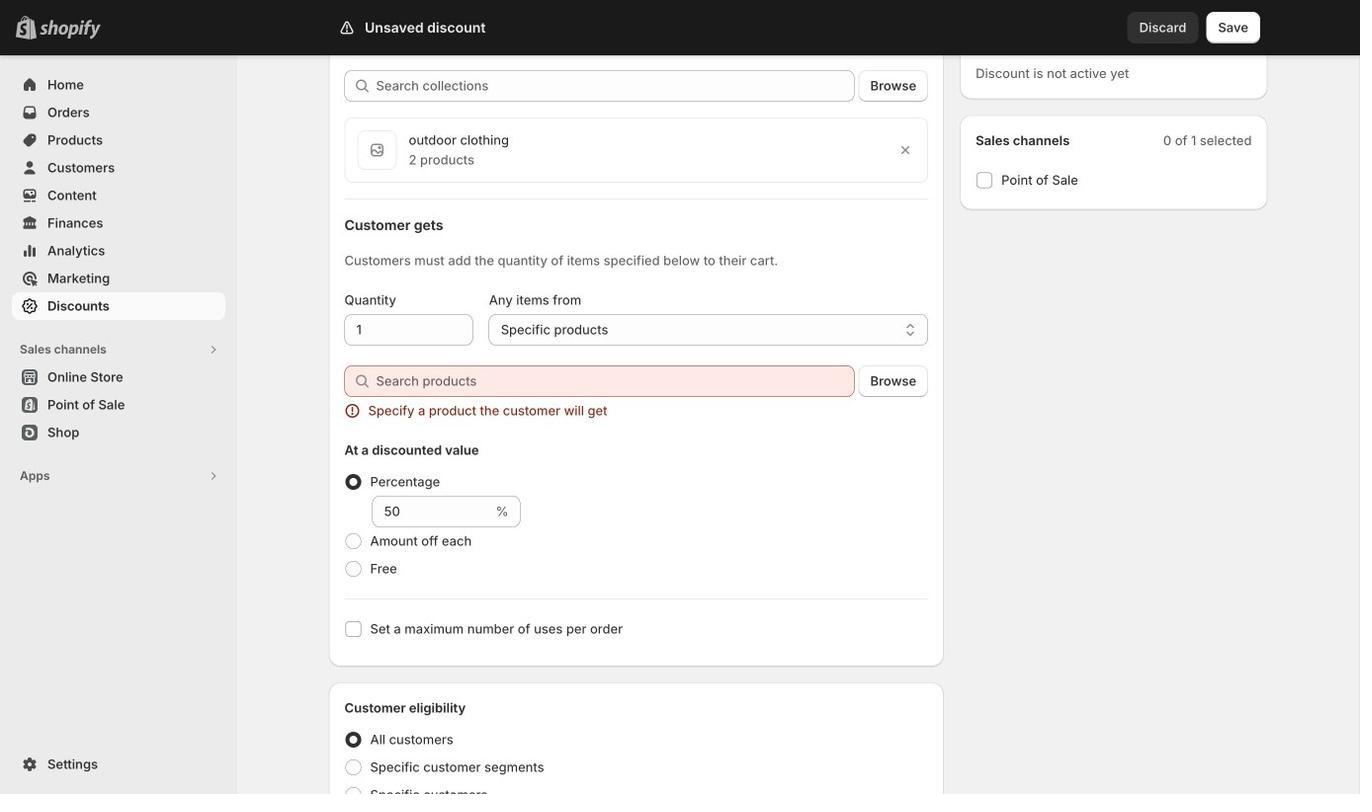 Task type: locate. For each thing, give the bounding box(es) containing it.
None text field
[[344, 314, 473, 346]]

None text field
[[372, 496, 492, 528]]

Search products text field
[[376, 366, 854, 397]]



Task type: describe. For each thing, give the bounding box(es) containing it.
shopify image
[[40, 20, 101, 39]]

Search collections text field
[[376, 70, 854, 102]]



Task type: vqa. For each thing, say whether or not it's contained in the screenshot.
Search collections text field
yes



